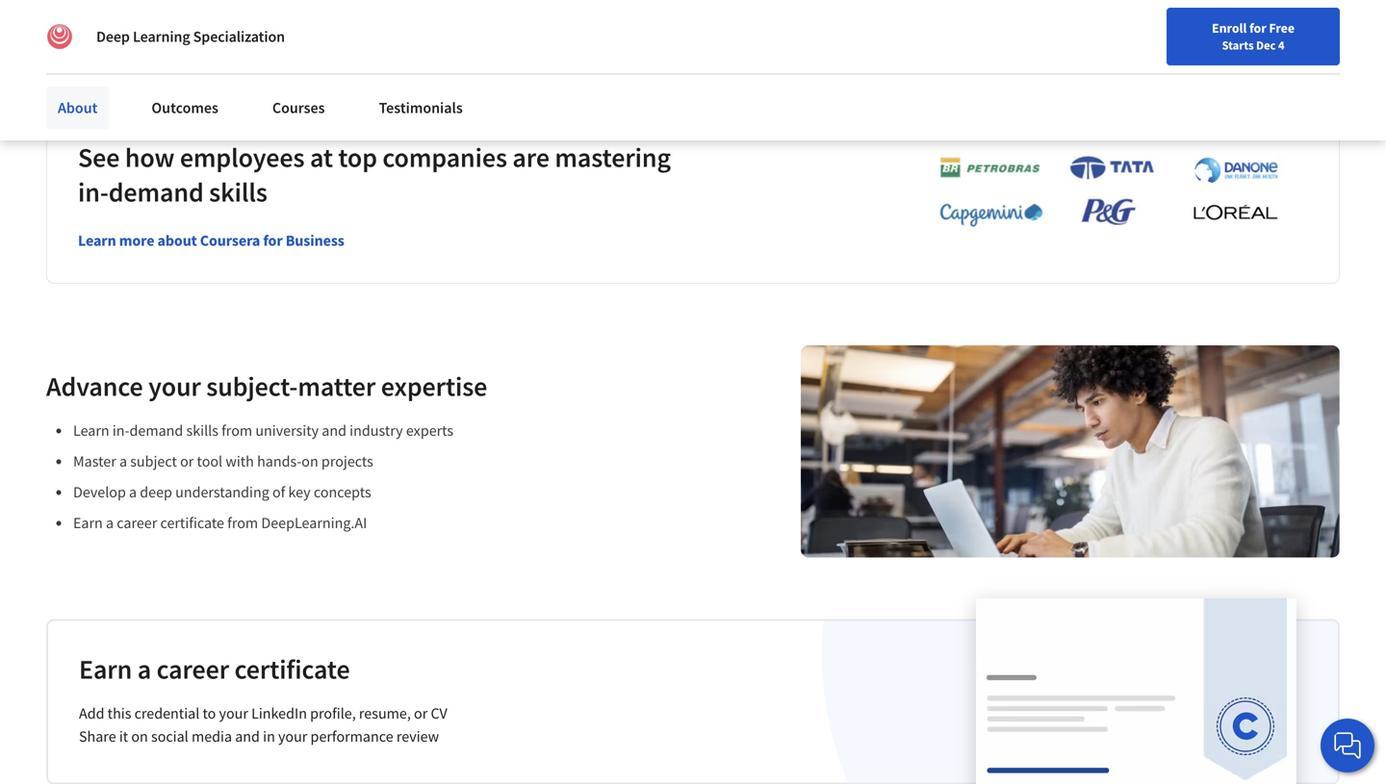 Task type: vqa. For each thing, say whether or not it's contained in the screenshot.
Master a subject or tool with hands-on projects's a
yes



Task type: describe. For each thing, give the bounding box(es) containing it.
add this credential to your linkedin profile, resume, or cv share it on social media and in your performance review
[[79, 704, 447, 746]]

1 horizontal spatial your
[[219, 704, 248, 723]]

learn for learn in-demand skills from university and industry experts
[[73, 421, 109, 440]]

business
[[286, 231, 344, 250]]

outcomes link
[[140, 87, 230, 129]]

1 vertical spatial demand
[[129, 421, 183, 440]]

learn for learn more about coursera for business
[[78, 231, 116, 250]]

hands-
[[257, 452, 302, 471]]

in
[[263, 727, 275, 746]]

enroll
[[1212, 19, 1247, 37]]

see how employees at top companies are mastering in-demand skills
[[78, 141, 671, 209]]

deeplearning.ai image
[[46, 23, 73, 50]]

1 horizontal spatial and
[[322, 421, 346, 440]]

from for university
[[221, 421, 252, 440]]

outcomes
[[151, 98, 218, 117]]

about
[[157, 231, 197, 250]]

specialization
[[193, 27, 285, 46]]

on inside 'add this credential to your linkedin profile, resume, or cv share it on social media and in your performance review'
[[131, 727, 148, 746]]

social
[[151, 727, 188, 746]]

more
[[119, 231, 154, 250]]

top
[[338, 141, 377, 174]]

resume,
[[359, 704, 411, 723]]

a for earn a career certificate from deeplearning.ai
[[106, 513, 114, 533]]

with
[[226, 452, 254, 471]]

profile,
[[310, 704, 356, 723]]

skills inside see how employees at top companies are mastering in-demand skills
[[209, 175, 267, 209]]

4
[[1278, 38, 1285, 53]]

1 vertical spatial in-
[[112, 421, 129, 440]]

for inside enroll for free starts dec 4
[[1249, 19, 1266, 37]]

earn a career certificate from deeplearning.ai
[[73, 513, 367, 533]]

matter
[[298, 369, 376, 403]]

about link
[[46, 87, 109, 129]]

a for develop a deep understanding of key concepts
[[129, 483, 137, 502]]

0 horizontal spatial your
[[148, 369, 201, 403]]

1 horizontal spatial on
[[302, 452, 318, 471]]

advance
[[46, 369, 143, 403]]

coursera career certificate image
[[976, 599, 1296, 784]]

master a subject or tool with hands-on projects
[[73, 452, 373, 471]]

2 vertical spatial your
[[278, 727, 307, 746]]

employees
[[180, 141, 305, 174]]

deep
[[96, 27, 130, 46]]

learn in-demand skills from university and industry experts
[[73, 421, 453, 440]]

see
[[78, 141, 120, 174]]

about
[[58, 98, 98, 117]]

coursera enterprise logos image
[[911, 155, 1296, 238]]

experts
[[406, 421, 453, 440]]

dec
[[1256, 38, 1276, 53]]

certificate for earn a career certificate
[[234, 653, 350, 686]]

deep learning specialization
[[96, 27, 285, 46]]



Task type: locate. For each thing, give the bounding box(es) containing it.
key
[[288, 483, 311, 502]]

1 vertical spatial from
[[227, 513, 258, 533]]

for
[[1249, 19, 1266, 37], [263, 231, 283, 250]]

deep
[[140, 483, 172, 502]]

in- up master
[[112, 421, 129, 440]]

skills up tool at the bottom
[[186, 421, 218, 440]]

earn down develop
[[73, 513, 103, 533]]

learn left more
[[78, 231, 116, 250]]

subject
[[130, 452, 177, 471]]

free
[[1269, 19, 1295, 37]]

0 horizontal spatial in-
[[78, 175, 109, 209]]

enroll for free starts dec 4
[[1212, 19, 1295, 53]]

understanding
[[175, 483, 269, 502]]

career for earn a career certificate
[[156, 653, 229, 686]]

your right to
[[219, 704, 248, 723]]

a for master a subject or tool with hands-on projects
[[119, 452, 127, 471]]

0 vertical spatial on
[[302, 452, 318, 471]]

at
[[310, 141, 333, 174]]

of
[[272, 483, 285, 502]]

1 horizontal spatial in-
[[112, 421, 129, 440]]

or
[[180, 452, 194, 471], [414, 704, 428, 723]]

and inside 'add this credential to your linkedin profile, resume, or cv share it on social media and in your performance review'
[[235, 727, 260, 746]]

in-
[[78, 175, 109, 209], [112, 421, 129, 440]]

1 vertical spatial certificate
[[234, 653, 350, 686]]

chat with us image
[[1332, 731, 1363, 761]]

on up "key"
[[302, 452, 318, 471]]

career
[[117, 513, 157, 533], [156, 653, 229, 686]]

1 vertical spatial and
[[235, 727, 260, 746]]

and up projects
[[322, 421, 346, 440]]

a up credential
[[137, 653, 151, 686]]

projects
[[321, 452, 373, 471]]

and
[[322, 421, 346, 440], [235, 727, 260, 746]]

courses
[[272, 98, 325, 117]]

advance your subject-matter expertise
[[46, 369, 487, 403]]

for left business
[[263, 231, 283, 250]]

your
[[148, 369, 201, 403], [219, 704, 248, 723], [278, 727, 307, 746]]

learning
[[133, 27, 190, 46]]

1 vertical spatial for
[[263, 231, 283, 250]]

coursera image
[[23, 16, 145, 46]]

None search field
[[274, 12, 592, 51]]

testimonials link
[[367, 87, 474, 129]]

university
[[255, 421, 319, 440]]

certificate down develop a deep understanding of key concepts
[[160, 513, 224, 533]]

expertise
[[381, 369, 487, 403]]

demand down how
[[109, 175, 204, 209]]

learn
[[78, 231, 116, 250], [73, 421, 109, 440]]

certificate
[[160, 513, 224, 533], [234, 653, 350, 686]]

certificate for earn a career certificate from deeplearning.ai
[[160, 513, 224, 533]]

for up dec on the right top of page
[[1249, 19, 1266, 37]]

0 vertical spatial career
[[117, 513, 157, 533]]

earn a career certificate
[[79, 653, 350, 686]]

review
[[396, 727, 439, 746]]

courses link
[[261, 87, 336, 129]]

this
[[107, 704, 131, 723]]

0 vertical spatial learn
[[78, 231, 116, 250]]

0 vertical spatial from
[[221, 421, 252, 440]]

career up to
[[156, 653, 229, 686]]

testimonials
[[379, 98, 463, 117]]

0 horizontal spatial or
[[180, 452, 194, 471]]

1 vertical spatial on
[[131, 727, 148, 746]]

or left tool at the bottom
[[180, 452, 194, 471]]

add
[[79, 704, 104, 723]]

career for earn a career certificate from deeplearning.ai
[[117, 513, 157, 533]]

0 vertical spatial earn
[[73, 513, 103, 533]]

coursera
[[200, 231, 260, 250]]

on right it
[[131, 727, 148, 746]]

certificate up the linkedin
[[234, 653, 350, 686]]

it
[[119, 727, 128, 746]]

0 horizontal spatial certificate
[[160, 513, 224, 533]]

earn
[[73, 513, 103, 533], [79, 653, 132, 686]]

a for earn a career certificate
[[137, 653, 151, 686]]

share
[[79, 727, 116, 746]]

develop
[[73, 483, 126, 502]]

0 vertical spatial your
[[148, 369, 201, 403]]

1 vertical spatial your
[[219, 704, 248, 723]]

0 horizontal spatial and
[[235, 727, 260, 746]]

to
[[203, 704, 216, 723]]

media
[[191, 727, 232, 746]]

0 vertical spatial for
[[1249, 19, 1266, 37]]

2 horizontal spatial your
[[278, 727, 307, 746]]

0 vertical spatial skills
[[209, 175, 267, 209]]

1 vertical spatial career
[[156, 653, 229, 686]]

a down develop
[[106, 513, 114, 533]]

demand up the subject
[[129, 421, 183, 440]]

cv
[[431, 704, 447, 723]]

demand
[[109, 175, 204, 209], [129, 421, 183, 440]]

your left "subject-"
[[148, 369, 201, 403]]

industry
[[350, 421, 403, 440]]

performance
[[310, 727, 393, 746]]

1 vertical spatial or
[[414, 704, 428, 723]]

a
[[119, 452, 127, 471], [129, 483, 137, 502], [106, 513, 114, 533], [137, 653, 151, 686]]

subject-
[[206, 369, 298, 403]]

career down deep
[[117, 513, 157, 533]]

1 vertical spatial earn
[[79, 653, 132, 686]]

0 vertical spatial in-
[[78, 175, 109, 209]]

how
[[125, 141, 175, 174]]

a left deep
[[129, 483, 137, 502]]

skills down employees
[[209, 175, 267, 209]]

0 vertical spatial or
[[180, 452, 194, 471]]

on
[[302, 452, 318, 471], [131, 727, 148, 746]]

1 horizontal spatial for
[[1249, 19, 1266, 37]]

demand inside see how employees at top companies are mastering in-demand skills
[[109, 175, 204, 209]]

learn more about coursera for business link
[[78, 231, 344, 250]]

a right master
[[119, 452, 127, 471]]

or inside 'add this credential to your linkedin profile, resume, or cv share it on social media and in your performance review'
[[414, 704, 428, 723]]

or left cv
[[414, 704, 428, 723]]

earn up add
[[79, 653, 132, 686]]

linkedin
[[251, 704, 307, 723]]

earn for earn a career certificate
[[79, 653, 132, 686]]

mastering
[[555, 141, 671, 174]]

develop a deep understanding of key concepts
[[73, 483, 371, 502]]

0 vertical spatial and
[[322, 421, 346, 440]]

menu item
[[1039, 19, 1162, 82]]

0 horizontal spatial for
[[263, 231, 283, 250]]

concepts
[[314, 483, 371, 502]]

learn more about coursera for business
[[78, 231, 344, 250]]

from
[[221, 421, 252, 440], [227, 513, 258, 533]]

learn up master
[[73, 421, 109, 440]]

0 vertical spatial certificate
[[160, 513, 224, 533]]

credential
[[134, 704, 200, 723]]

1 horizontal spatial certificate
[[234, 653, 350, 686]]

from up with
[[221, 421, 252, 440]]

1 horizontal spatial or
[[414, 704, 428, 723]]

starts
[[1222, 38, 1254, 53]]

companies
[[382, 141, 507, 174]]

deeplearning.ai
[[261, 513, 367, 533]]

skills
[[209, 175, 267, 209], [186, 421, 218, 440]]

from for deeplearning.ai
[[227, 513, 258, 533]]

are
[[512, 141, 550, 174]]

from down understanding at left bottom
[[227, 513, 258, 533]]

1 vertical spatial skills
[[186, 421, 218, 440]]

earn for earn a career certificate from deeplearning.ai
[[73, 513, 103, 533]]

in- inside see how employees at top companies are mastering in-demand skills
[[78, 175, 109, 209]]

your right the in
[[278, 727, 307, 746]]

and left the in
[[235, 727, 260, 746]]

0 vertical spatial demand
[[109, 175, 204, 209]]

0 horizontal spatial on
[[131, 727, 148, 746]]

master
[[73, 452, 116, 471]]

tool
[[197, 452, 222, 471]]

in- down see
[[78, 175, 109, 209]]

1 vertical spatial learn
[[73, 421, 109, 440]]



